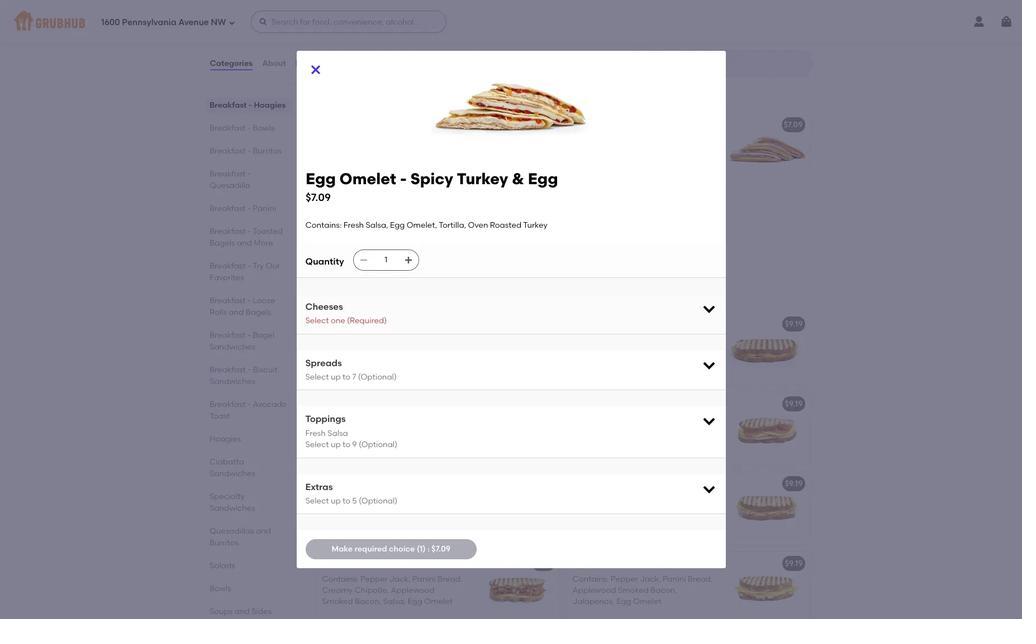 Task type: describe. For each thing, give the bounding box(es) containing it.
egg omelet - spicy bacon
[[573, 559, 672, 569]]

specialty sandwiches
[[209, 492, 255, 514]]

categories button
[[209, 44, 253, 84]]

egg omelet - southwest chipotle bacon image
[[475, 552, 559, 620]]

salads
[[209, 562, 235, 571]]

reviews
[[295, 59, 327, 68]]

- up contains: panini bread, applewood smoked bacon, egg omelet
[[369, 319, 372, 329]]

avocado
[[252, 400, 286, 410]]

bowls inside "tab"
[[209, 585, 231, 594]]

honey
[[625, 399, 649, 409]]

$9.19 for contains: pepper jack, panini bread, applewood smoked bacon, jalapenos, egg omelet
[[785, 559, 803, 569]]

salsa, inside contains: pepper jack, panini bread, creamy chipotle, applewood smoked bacon, salsa, egg omelet
[[383, 598, 406, 607]]

select inside toppings fresh salsa select up to 9 (optional)
[[305, 441, 329, 450]]

salsa
[[328, 429, 348, 439]]

omelet inside contains: pepper jack, panini bread, creamy chipotle, applewood smoked bacon, salsa, egg omelet
[[424, 598, 453, 607]]

1 vertical spatial breakfast - panini
[[314, 287, 420, 301]]

egg omelet - honey smoked turkey
[[573, 399, 709, 409]]

egg omelet - ham
[[322, 399, 393, 409]]

contains: cheddar, fresh salsa, egg omelet, tortilla burrito
[[322, 16, 459, 37]]

contains: pepper jack, panini bread, creamy chipotle, applewood smoked bacon, salsa, egg omelet
[[322, 575, 462, 607]]

quesadillas and burritos tab
[[209, 526, 288, 549]]

more
[[254, 239, 273, 248]]

creamy
[[322, 586, 353, 596]]

jack, for applewood
[[390, 575, 410, 584]]

bread, inside contains: panini bread, applewood smoked bacon, egg omelet
[[386, 335, 410, 345]]

contains: egg omelet, tortilla, ham
[[573, 136, 707, 145]]

breakfast for the breakfast - toasted bagels and more tab
[[209, 227, 245, 236]]

- up contains: pepper jack, panini bread, applewood smoked bacon, jalapenos, egg omelet
[[620, 559, 623, 569]]

quesadillas
[[209, 527, 254, 537]]

(optional) for extras
[[359, 497, 397, 506]]

breakfast for breakfast - panini tab
[[209, 204, 245, 213]]

roasted inside 'contains: fresh salsa, egg omelet, tortilla, oven roasted turkey'
[[373, 227, 405, 236]]

smoked inside contains: pepper jack, panini bread, applewood smoked bacon, jalapenos, egg omelet
[[618, 586, 649, 596]]

7
[[352, 373, 356, 382]]

specialty sandwiches tab
[[209, 491, 288, 515]]

$9.19 for contains: pepper jack, panini bread, creamy chipotle, applewood smoked bacon, salsa, egg omelet
[[535, 559, 552, 569]]

breakfast - hoagies
[[209, 101, 285, 110]]

breakfast for breakfast - burritos tab
[[209, 146, 245, 156]]

ciabatta sandwiches tab
[[209, 457, 288, 480]]

reviews button
[[295, 44, 327, 84]]

tortilla, inside 'contains: fresh salsa, egg omelet, tortilla, oven roasted turkey'
[[322, 227, 350, 236]]

bread, inside the contains: panini bread, egg omelet, sausage patty
[[636, 495, 661, 505]]

0 vertical spatial hoagies
[[254, 101, 285, 110]]

bagels inside breakfast - loose rolls and bagels
[[245, 308, 271, 317]]

oven inside 'contains: fresh salsa, egg omelet, tortilla, oven roasted turkey'
[[351, 227, 372, 236]]

egg inside the contains: cheddar, fresh salsa, egg omelet, tortilla burrito
[[444, 16, 459, 26]]

fresh inside the contains: cheddar, fresh salsa, egg omelet, tortilla burrito
[[398, 16, 418, 26]]

- inside breakfast - biscuit sandwiches
[[247, 365, 251, 375]]

applewood up contains: panini bread, applewood smoked bacon, egg omelet
[[374, 319, 419, 329]]

- up toppings fresh salsa select up to 9 (optional)
[[369, 399, 372, 409]]

cheese,
[[322, 147, 353, 157]]

- down 'spinach,'
[[369, 200, 372, 209]]

spinach,
[[355, 147, 388, 157]]

chipotle
[[416, 559, 449, 569]]

egg omelet - spicy turkey & egg
[[322, 200, 447, 209]]

1 vertical spatial ham
[[689, 136, 707, 145]]

biscuit
[[252, 365, 277, 375]]

bacon for contains: pepper jack, panini bread, creamy chipotle, applewood smoked bacon, salsa, egg omelet
[[451, 559, 476, 569]]

breakfast for the breakfast - try our favorites "tab"
[[209, 262, 245, 271]]

select for spreads
[[305, 373, 329, 382]]

breakfast - biscuit sandwiches
[[209, 365, 277, 387]]

breakfast - loose rolls and bagels tab
[[209, 295, 288, 319]]

- down breakfast - bowls tab
[[247, 146, 251, 156]]

breakfast - bagel sandwiches tab
[[209, 330, 288, 353]]

breakfast for breakfast - hoagies tab
[[209, 101, 246, 110]]

- inside the egg omelet - spicy turkey & egg $7.09
[[400, 169, 406, 188]]

chipotle,
[[355, 586, 389, 596]]

spreads select up to 7 (optional)
[[305, 358, 397, 382]]

quantity
[[305, 257, 344, 267]]

egg omelet - honey smoked turkey image
[[726, 392, 810, 465]]

contains: panini bread, meat, egg omelet for oven
[[322, 495, 451, 516]]

contains: for egg omelet - applewood smoked bacon
[[322, 335, 358, 345]]

- inside 'breakfast - bagel sandwiches'
[[247, 331, 251, 340]]

contains: fresh salsa, egg omelet, tortilla, oven roasted turkey down egg omelet - spicy turkey & egg
[[322, 216, 454, 236]]

breakfast for breakfast - bagel sandwiches tab
[[209, 331, 245, 340]]

breakfast - bowls
[[209, 124, 274, 133]]

fresh inside 'contains: fresh salsa, egg omelet, tortilla, oven roasted turkey'
[[360, 216, 381, 225]]

choice
[[389, 545, 415, 555]]

panini inside contains: pepper jack, panini bread, applewood smoked bacon, jalapenos, egg omelet
[[663, 575, 686, 584]]

breakfast - avocado toast
[[209, 400, 286, 421]]

about button
[[262, 44, 286, 84]]

toppings fresh salsa select up to 9 (optional)
[[305, 414, 397, 450]]

meat, for ham
[[412, 415, 434, 425]]

ciabatta sandwiches
[[209, 458, 255, 479]]

egg omelet - applewood smoked bacon
[[322, 319, 478, 329]]

pepper for southwest
[[360, 575, 388, 584]]

egg inside contains: pepper jack, panini bread, creamy chipotle, applewood smoked bacon, salsa, egg omelet
[[408, 598, 422, 607]]

:
[[428, 545, 430, 555]]

0 vertical spatial garlic
[[374, 120, 398, 129]]

omelet, inside the contains: panini bread, egg omelet, sausage patty
[[679, 495, 710, 505]]

contains: fresh salsa, egg omelet, tortilla, oven roasted turkey down the egg omelet - spicy turkey & egg $7.09
[[305, 221, 548, 231]]

burrito
[[382, 27, 407, 37]]

spreads
[[305, 358, 342, 369]]

0 vertical spatial egg omelet - egg image
[[475, 0, 559, 66]]

egg omelet - ham & egg image
[[726, 113, 810, 185]]

contains: panini bread, egg omelet, sausage patty
[[573, 495, 710, 516]]

oven inside contains: garlic aioli, plain cream cheese, spinach, tomato, egg omelet, tortilla, oven roasted turkey
[[384, 158, 404, 168]]

nw
[[211, 17, 226, 27]]

contains: for egg omelet - southwest chipotle bacon
[[322, 575, 358, 584]]

contains: for egg omelet - oven roasted turkey
[[322, 495, 358, 505]]

smoked for egg omelet - applewood smoked bacon
[[421, 319, 452, 329]]

panini inside contains: panini bread, applewood smoked bacon, egg omelet
[[360, 335, 384, 345]]

- down breakfast - quesadilla tab
[[247, 204, 251, 213]]

breakfast - bagel sandwiches
[[209, 331, 274, 352]]

soups and sides
[[209, 607, 271, 617]]

egg omelet - garlic smoked turkey & egg image
[[475, 113, 559, 185]]

spicy for egg omelet - spicy turkey & egg $7.09
[[410, 169, 453, 188]]

breakfast - toasted bagels and more
[[209, 227, 283, 248]]

turkey inside contains: garlic aioli, plain cream cheese, spinach, tomato, egg omelet, tortilla, oven roasted turkey
[[439, 158, 463, 168]]

bacon, inside contains: panini bread, applewood smoked bacon, egg omelet
[[355, 347, 381, 356]]

turkey inside 'contains: fresh salsa, egg omelet, tortilla, oven roasted turkey'
[[407, 227, 431, 236]]

1600 pennsylvania avenue nw
[[101, 17, 226, 27]]

tortilla, inside contains: garlic aioli, plain cream cheese, spinach, tomato, egg omelet, tortilla, oven roasted turkey
[[354, 158, 382, 168]]

required
[[355, 545, 387, 555]]

egg omelet - garlic smoked turkey & egg
[[322, 120, 482, 129]]

- up 'spinach,'
[[369, 120, 372, 129]]

select for cheeses
[[305, 316, 329, 326]]

our
[[265, 262, 280, 271]]

plain
[[405, 136, 424, 145]]

toast
[[209, 412, 230, 421]]

5
[[352, 497, 357, 506]]

meat, for oven
[[412, 495, 434, 505]]

contains: pepper jack, panini bread, applewood smoked bacon, jalapenos, egg omelet
[[573, 575, 713, 607]]

(required)
[[347, 316, 387, 326]]

extras
[[305, 482, 333, 493]]

(optional) inside toppings fresh salsa select up to 9 (optional)
[[359, 441, 397, 450]]

bagel
[[252, 331, 274, 340]]

- up cheddar,
[[369, 0, 372, 10]]

contains: for egg omelet - ham & egg
[[573, 136, 609, 145]]

breakfast - quesadilla
[[209, 169, 251, 191]]

contains: inside the contains: panini bread, egg omelet, sausage patty
[[573, 495, 609, 505]]

egg inside the contains: panini bread, egg omelet, sausage patty
[[663, 495, 677, 505]]

bowls inside tab
[[252, 124, 274, 133]]

cheddar,
[[360, 16, 396, 26]]

tortilla
[[354, 27, 380, 37]]

smoked inside contains: pepper jack, panini bread, creamy chipotle, applewood smoked bacon, salsa, egg omelet
[[322, 598, 353, 607]]

ciabatta
[[209, 458, 244, 467]]

try
[[252, 262, 264, 271]]

svg image inside main navigation navigation
[[1000, 15, 1013, 29]]

quesadillas and burritos
[[209, 527, 271, 548]]

panini inside tab
[[252, 204, 276, 213]]

make required choice (1) : $7.09
[[332, 545, 450, 555]]

breakfast for "breakfast - biscuit sandwiches" tab
[[209, 365, 245, 375]]

breakfast - hoagies tab
[[209, 99, 288, 111]]

& inside the egg omelet - spicy turkey & egg $7.09
[[512, 169, 524, 188]]

breakfast - biscuit sandwiches tab
[[209, 364, 288, 388]]

up for spreads
[[331, 373, 341, 382]]

egg omelet - oven roasted turkey
[[322, 479, 455, 489]]

patty
[[608, 506, 628, 516]]

egg omelet - applewood smoked bacon image
[[475, 312, 559, 385]]

jalapenos,
[[573, 598, 615, 607]]

pennsylvania
[[122, 17, 176, 27]]

3 sandwiches from the top
[[209, 469, 255, 479]]



Task type: locate. For each thing, give the bounding box(es) containing it.
breakfast - avocado toast tab
[[209, 399, 288, 422]]

omelet inside contains: pepper jack, panini bread, applewood smoked bacon, jalapenos, egg omelet
[[633, 598, 662, 607]]

0 horizontal spatial bowls
[[209, 585, 231, 594]]

contains: inside contains: pepper jack, panini bread, applewood smoked bacon, jalapenos, egg omelet
[[573, 575, 609, 584]]

0 vertical spatial (optional)
[[358, 373, 397, 382]]

select inside spreads select up to 7 (optional)
[[305, 373, 329, 382]]

1 vertical spatial contains: panini bread, meat, egg omelet
[[322, 495, 451, 516]]

sandwiches inside breakfast - biscuit sandwiches
[[209, 377, 255, 387]]

bread, inside contains: pepper jack, panini bread, creamy chipotle, applewood smoked bacon, salsa, egg omelet
[[438, 575, 462, 584]]

turkey
[[432, 120, 457, 129], [439, 158, 463, 168], [456, 169, 508, 188], [397, 200, 422, 209], [523, 221, 548, 231], [407, 227, 431, 236], [684, 399, 709, 409], [430, 479, 455, 489]]

0 vertical spatial contains: panini bread, meat, egg omelet
[[322, 415, 451, 436]]

0 horizontal spatial bagels
[[209, 239, 235, 248]]

3 up from the top
[[331, 497, 341, 506]]

jack, down egg omelet - spicy bacon
[[640, 575, 661, 584]]

(optional) down egg omelet - oven roasted turkey
[[359, 497, 397, 506]]

breakfast - toasted bagels and more tab
[[209, 226, 288, 249]]

breakfast down breakfast - bowls
[[209, 146, 245, 156]]

0 vertical spatial meat,
[[412, 415, 434, 425]]

breakfast up rolls
[[209, 296, 245, 306]]

0 horizontal spatial spicy
[[374, 200, 395, 209]]

9
[[352, 441, 357, 450]]

breakfast - quesadilla tab
[[209, 168, 288, 192]]

1 horizontal spatial hoagies
[[254, 101, 285, 110]]

to left '5'
[[343, 497, 350, 506]]

egg omelet - spicy turkey & egg image
[[475, 193, 559, 265]]

1 horizontal spatial spicy
[[410, 169, 453, 188]]

breakfast inside breakfast - try our favorites
[[209, 262, 245, 271]]

0 horizontal spatial ham
[[374, 399, 393, 409]]

- inside breakfast - avocado toast
[[247, 400, 251, 410]]

1 vertical spatial bowls
[[209, 585, 231, 594]]

up
[[331, 373, 341, 382], [331, 441, 341, 450], [331, 497, 341, 506]]

(optional)
[[358, 373, 397, 382], [359, 441, 397, 450], [359, 497, 397, 506]]

soups and sides tab
[[209, 606, 288, 618]]

bacon, inside contains: pepper jack, panini bread, creamy chipotle, applewood smoked bacon, salsa, egg omelet
[[355, 598, 381, 607]]

1 vertical spatial meat,
[[412, 495, 434, 505]]

breakfast - bowls tab
[[209, 122, 288, 134]]

&
[[459, 120, 465, 129], [645, 120, 651, 129], [512, 169, 524, 188], [424, 200, 430, 209]]

bowls tab
[[209, 583, 288, 595]]

sides
[[251, 607, 271, 617]]

to inside spreads select up to 7 (optional)
[[343, 373, 350, 382]]

contains: fresh salsa, egg omelet, tortilla, oven roasted turkey
[[322, 216, 454, 236], [305, 221, 548, 231]]

- inside breakfast - loose rolls and bagels
[[247, 296, 251, 306]]

pepper inside contains: pepper jack, panini bread, creamy chipotle, applewood smoked bacon, salsa, egg omelet
[[360, 575, 388, 584]]

contains: panini bread, meat, egg omelet down egg omelet - oven roasted turkey
[[322, 495, 451, 516]]

select inside cheeses select one (required)
[[305, 316, 329, 326]]

meat,
[[412, 415, 434, 425], [412, 495, 434, 505]]

omelet
[[339, 0, 367, 10], [339, 120, 367, 129], [589, 120, 618, 129], [339, 169, 396, 188], [339, 200, 367, 209], [339, 319, 367, 329], [679, 335, 708, 345], [400, 347, 428, 356], [339, 399, 367, 409], [589, 399, 618, 409], [322, 426, 350, 436], [339, 479, 367, 489], [322, 506, 350, 516], [339, 559, 367, 569], [589, 559, 618, 569], [424, 598, 453, 607], [633, 598, 662, 607]]

omelet, inside contains: garlic aioli, plain cream cheese, spinach, tomato, egg omelet, tortilla, oven roasted turkey
[[322, 158, 353, 168]]

- inside breakfast - try our favorites
[[247, 262, 251, 271]]

contains: panini bread, meat, egg omelet
[[322, 415, 451, 436], [322, 495, 451, 516]]

2 sandwiches from the top
[[209, 377, 255, 387]]

contains: panini bread, applewood smoked bacon, egg omelet
[[322, 335, 456, 356]]

sandwiches down 'ciabatta'
[[209, 469, 255, 479]]

- down required
[[369, 559, 372, 569]]

- up breakfast - bowls tab
[[248, 101, 252, 110]]

salads tab
[[209, 561, 288, 572]]

garlic up 'spinach,'
[[360, 136, 383, 145]]

one
[[331, 316, 345, 326]]

2 to from the top
[[343, 441, 350, 450]]

contains: panini bread, meat, egg omelet for ham
[[322, 415, 451, 436]]

tortilla, down egg omelet - ham & egg
[[659, 136, 687, 145]]

1 vertical spatial hoagies
[[209, 435, 241, 444]]

pepper up the chipotle,
[[360, 575, 388, 584]]

spicy for egg omelet - spicy turkey & egg
[[374, 200, 395, 209]]

0 horizontal spatial burritos
[[209, 539, 238, 548]]

1 horizontal spatial svg image
[[259, 17, 267, 26]]

(optional) right 7
[[358, 373, 397, 382]]

contains: for egg omelet - egg
[[322, 16, 358, 26]]

toasted
[[252, 227, 283, 236]]

smoked inside contains: panini bread, applewood smoked bacon, egg omelet
[[322, 347, 353, 356]]

up left '5'
[[331, 497, 341, 506]]

svg image
[[259, 17, 267, 26], [228, 19, 235, 26], [404, 256, 413, 265]]

4 select from the top
[[305, 497, 329, 506]]

breakfast inside 'breakfast - bagel sandwiches'
[[209, 331, 245, 340]]

toppings
[[305, 414, 346, 425]]

1 horizontal spatial ham
[[625, 120, 643, 129]]

pepper for spicy
[[611, 575, 638, 584]]

up inside extras select up to 5 (optional)
[[331, 497, 341, 506]]

- up contains: egg omelet, tortilla, ham
[[620, 120, 623, 129]]

breakfast - panini
[[209, 204, 276, 213], [314, 287, 420, 301]]

1 jack, from the left
[[390, 575, 410, 584]]

- left the loose
[[247, 296, 251, 306]]

fresh
[[398, 16, 418, 26], [360, 216, 381, 225], [344, 221, 364, 231], [305, 429, 326, 439]]

egg omelet - sausage patty image
[[726, 472, 810, 545]]

fresh inside toppings fresh salsa select up to 9 (optional)
[[305, 429, 326, 439]]

egg inside contains: garlic aioli, plain cream cheese, spinach, tomato, egg omelet, tortilla, oven roasted turkey
[[423, 147, 437, 157]]

1 vertical spatial to
[[343, 441, 350, 450]]

hoagies up 'ciabatta'
[[209, 435, 241, 444]]

applewood inside contains: pepper jack, panini bread, applewood smoked bacon, jalapenos, egg omelet
[[573, 586, 616, 596]]

smoked for contains: panini bread, applewood smoked bacon, egg omelet
[[322, 347, 353, 356]]

2 jack, from the left
[[640, 575, 661, 584]]

svg image
[[1000, 15, 1013, 29], [309, 63, 322, 76], [359, 256, 368, 265], [701, 301, 717, 317], [701, 357, 717, 373], [701, 414, 717, 429], [701, 481, 717, 497]]

breakfast - try our favorites tab
[[209, 260, 288, 284]]

0 horizontal spatial pepper
[[360, 575, 388, 584]]

applewood inside contains: pepper jack, panini bread, creamy chipotle, applewood smoked bacon, salsa, egg omelet
[[391, 586, 435, 596]]

- left honey
[[620, 399, 623, 409]]

panini inside contains: pepper jack, panini bread, creamy chipotle, applewood smoked bacon, salsa, egg omelet
[[412, 575, 436, 584]]

breakfast up breakfast - burritos
[[209, 124, 245, 133]]

1 horizontal spatial bowls
[[252, 124, 274, 133]]

contains: for egg omelet - spicy bacon
[[573, 575, 609, 584]]

select down cheeses
[[305, 316, 329, 326]]

egg inside contains: panini bread, applewood smoked bacon, egg omelet
[[383, 347, 398, 356]]

breakfast inside breakfast - biscuit sandwiches
[[209, 365, 245, 375]]

2 up from the top
[[331, 441, 341, 450]]

contains: for egg omelet - ham
[[322, 415, 358, 425]]

1 select from the top
[[305, 316, 329, 326]]

1 horizontal spatial bagels
[[245, 308, 271, 317]]

quesadilla
[[209, 181, 250, 191]]

egg inside 'contains: fresh salsa, egg omelet, tortilla, oven roasted turkey'
[[407, 216, 422, 225]]

tortilla, up quantity
[[322, 227, 350, 236]]

- down breakfast - hoagies tab
[[247, 124, 251, 133]]

0 vertical spatial to
[[343, 373, 350, 382]]

breakfast up quesadilla
[[209, 169, 245, 179]]

to for extras
[[343, 497, 350, 506]]

contains: for egg omelet - spicy turkey & egg
[[322, 216, 358, 225]]

applewood inside contains: panini bread, applewood smoked bacon, egg omelet
[[412, 335, 456, 345]]

select down extras
[[305, 497, 329, 506]]

1 contains: panini bread, meat, egg omelet from the top
[[322, 415, 451, 436]]

contains: inside contains: garlic aioli, plain cream cheese, spinach, tomato, egg omelet, tortilla, oven roasted turkey
[[322, 136, 358, 145]]

sandwiches up breakfast - biscuit sandwiches
[[209, 343, 255, 352]]

(optional) inside extras select up to 5 (optional)
[[359, 497, 397, 506]]

1 vertical spatial (optional)
[[359, 441, 397, 450]]

2 pepper from the left
[[611, 575, 638, 584]]

- left bagel
[[247, 331, 251, 340]]

2 vertical spatial to
[[343, 497, 350, 506]]

1 horizontal spatial egg omelet - egg image
[[726, 312, 810, 385]]

panini inside the contains: panini bread, egg omelet, sausage patty
[[611, 495, 634, 505]]

up left 7
[[331, 373, 341, 382]]

2 contains: panini bread, meat, egg omelet from the top
[[322, 495, 451, 516]]

0 horizontal spatial jack,
[[390, 575, 410, 584]]

bacon for contains: panini bread, applewood smoked bacon, egg omelet
[[453, 319, 478, 329]]

1 horizontal spatial pepper
[[611, 575, 638, 584]]

smoked for egg omelet - garlic smoked turkey & egg
[[400, 120, 431, 129]]

tortilla, down 'spinach,'
[[354, 158, 382, 168]]

spicy up contains: pepper jack, panini bread, applewood smoked bacon, jalapenos, egg omelet
[[625, 559, 646, 569]]

burritos inside tab
[[252, 146, 281, 156]]

1 horizontal spatial breakfast - panini
[[314, 287, 420, 301]]

3 select from the top
[[305, 441, 329, 450]]

tortilla, down the egg omelet - spicy turkey & egg $7.09
[[439, 221, 466, 231]]

breakfast - burritos tab
[[209, 145, 288, 157]]

salsa, inside the contains: cheddar, fresh salsa, egg omelet, tortilla burrito
[[420, 16, 442, 26]]

- inside breakfast - quesadilla
[[247, 169, 251, 179]]

egg
[[322, 0, 337, 10], [374, 0, 389, 10], [444, 16, 459, 26], [322, 120, 337, 129], [467, 120, 482, 129], [573, 120, 587, 129], [653, 120, 668, 129], [611, 136, 625, 145], [423, 147, 437, 157], [305, 169, 336, 188], [528, 169, 558, 188], [322, 200, 337, 209], [432, 200, 447, 209], [407, 216, 422, 225], [390, 221, 405, 231], [322, 319, 337, 329], [663, 335, 677, 345], [383, 347, 398, 356], [322, 399, 337, 409], [573, 399, 587, 409], [436, 415, 451, 425], [322, 479, 337, 489], [436, 495, 451, 505], [663, 495, 677, 505], [322, 559, 337, 569], [573, 559, 587, 569], [408, 598, 422, 607], [617, 598, 631, 607]]

to inside extras select up to 5 (optional)
[[343, 497, 350, 506]]

breakfast - try our favorites
[[209, 262, 280, 283]]

select inside extras select up to 5 (optional)
[[305, 497, 329, 506]]

bacon
[[453, 319, 478, 329], [451, 559, 476, 569], [648, 559, 672, 569]]

bagels down the loose
[[245, 308, 271, 317]]

0 horizontal spatial egg omelet - egg image
[[475, 0, 559, 66]]

up down salsa
[[331, 441, 341, 450]]

contains: garlic aioli, plain cream cheese, spinach, tomato, egg omelet, tortilla, oven roasted turkey
[[322, 136, 463, 168]]

bread,
[[386, 335, 410, 345], [636, 335, 661, 345], [386, 415, 410, 425], [386, 495, 410, 505], [636, 495, 661, 505], [438, 575, 462, 584], [688, 575, 713, 584]]

burritos inside quesadillas and burritos
[[209, 539, 238, 548]]

breakfast inside breakfast - avocado toast
[[209, 400, 245, 410]]

- up the (required)
[[375, 287, 380, 301]]

specialty
[[209, 492, 244, 502]]

to left 7
[[343, 373, 350, 382]]

cheeses select one (required)
[[305, 302, 387, 326]]

breakfast down breakfast - panini tab
[[209, 227, 245, 236]]

- down tomato, at top left
[[400, 169, 406, 188]]

breakfast for breakfast - avocado toast tab
[[209, 400, 245, 410]]

- left avocado
[[247, 400, 251, 410]]

0 horizontal spatial svg image
[[228, 19, 235, 26]]

smoked right honey
[[651, 399, 682, 409]]

breakfast - panini down quesadilla
[[209, 204, 276, 213]]

egg omelet - spicy turkey & egg $7.09
[[305, 169, 558, 204]]

and right rolls
[[228, 308, 244, 317]]

omelet inside contains: panini bread, applewood smoked bacon, egg omelet
[[400, 347, 428, 356]]

burritos for quesadillas and burritos
[[209, 539, 238, 548]]

smoked down creamy
[[322, 598, 353, 607]]

breakfast - burritos
[[209, 146, 281, 156]]

garlic inside contains: garlic aioli, plain cream cheese, spinach, tomato, egg omelet, tortilla, oven roasted turkey
[[360, 136, 383, 145]]

contains: inside the contains: cheddar, fresh salsa, egg omelet, tortilla burrito
[[322, 16, 358, 26]]

aioli,
[[385, 136, 403, 145]]

and right quesadillas
[[256, 527, 271, 537]]

roasted inside contains: garlic aioli, plain cream cheese, spinach, tomato, egg omelet, tortilla, oven roasted turkey
[[405, 158, 437, 168]]

pepper down egg omelet - spicy bacon
[[611, 575, 638, 584]]

rolls
[[209, 308, 227, 317]]

breakfast for breakfast - loose rolls and bagels tab
[[209, 296, 245, 306]]

and left "sides" on the left of the page
[[234, 607, 249, 617]]

applewood down egg omelet - southwest chipotle bacon
[[391, 586, 435, 596]]

Input item quantity number field
[[374, 250, 398, 270]]

egg omelet - egg image
[[475, 0, 559, 66], [726, 312, 810, 385]]

spicy inside the egg omelet - spicy turkey & egg $7.09
[[410, 169, 453, 188]]

1600
[[101, 17, 120, 27]]

loose
[[252, 296, 275, 306]]

breakfast up breakfast - bowls
[[209, 101, 246, 110]]

contains: panini bread, egg omelet
[[573, 335, 708, 345]]

- left try
[[247, 262, 251, 271]]

spicy for egg omelet - spicy bacon
[[625, 559, 646, 569]]

2 vertical spatial spicy
[[625, 559, 646, 569]]

1 vertical spatial bacon,
[[651, 586, 677, 596]]

1 to from the top
[[343, 373, 350, 382]]

breakfast for breakfast - quesadilla tab
[[209, 169, 245, 179]]

breakfast down quesadilla
[[209, 204, 245, 213]]

to
[[343, 373, 350, 382], [343, 441, 350, 450], [343, 497, 350, 506]]

1 horizontal spatial burritos
[[252, 146, 281, 156]]

bacon, inside contains: pepper jack, panini bread, applewood smoked bacon, jalapenos, egg omelet
[[651, 586, 677, 596]]

breakfast down 'breakfast - bagel sandwiches'
[[209, 365, 245, 375]]

garlic up aioli,
[[374, 120, 398, 129]]

burritos down breakfast - bowls tab
[[252, 146, 281, 156]]

bowls up soups on the left of page
[[209, 585, 231, 594]]

applewood down egg omelet - applewood smoked bacon
[[412, 335, 456, 345]]

soups
[[209, 607, 232, 617]]

svg image right the input item quantity number field
[[404, 256, 413, 265]]

bacon, down the chipotle,
[[355, 598, 381, 607]]

to inside toppings fresh salsa select up to 9 (optional)
[[343, 441, 350, 450]]

bagels
[[209, 239, 235, 248], [245, 308, 271, 317]]

main navigation navigation
[[0, 0, 1022, 44]]

egg inside contains: pepper jack, panini bread, applewood smoked bacon, jalapenos, egg omelet
[[617, 598, 631, 607]]

breakfast up favorites
[[209, 262, 245, 271]]

select for extras
[[305, 497, 329, 506]]

sandwiches
[[209, 343, 255, 352], [209, 377, 255, 387], [209, 469, 255, 479], [209, 504, 255, 514]]

make
[[332, 545, 353, 555]]

egg omelet - egg
[[322, 0, 389, 10]]

up inside spreads select up to 7 (optional)
[[331, 373, 341, 382]]

contains: inside contains: panini bread, applewood smoked bacon, egg omelet
[[322, 335, 358, 345]]

smoked up spreads
[[322, 347, 353, 356]]

- right extras
[[369, 479, 372, 489]]

$7.09 inside the egg omelet - spicy turkey & egg $7.09
[[305, 191, 331, 204]]

1 pepper from the left
[[360, 575, 388, 584]]

hoagies tab
[[209, 434, 288, 445]]

1 horizontal spatial jack,
[[640, 575, 661, 584]]

hoagies up breakfast - bowls tab
[[254, 101, 285, 110]]

jack,
[[390, 575, 410, 584], [640, 575, 661, 584]]

egg omelet - southwest chipotle bacon
[[322, 559, 476, 569]]

2 vertical spatial (optional)
[[359, 497, 397, 506]]

spicy down tomato, at top left
[[410, 169, 453, 188]]

panini
[[252, 204, 276, 213], [383, 287, 420, 301], [360, 335, 384, 345], [611, 335, 634, 345], [360, 415, 384, 425], [360, 495, 384, 505], [611, 495, 634, 505], [412, 575, 436, 584], [663, 575, 686, 584]]

favorites
[[209, 273, 244, 283]]

sandwiches up breakfast - avocado toast
[[209, 377, 255, 387]]

breakfast - panini tab
[[209, 203, 288, 215]]

2 select from the top
[[305, 373, 329, 382]]

ham for $7.09
[[625, 120, 643, 129]]

$9.19 for contains: panini bread, meat, egg omelet
[[535, 399, 552, 409]]

2 meat, from the top
[[412, 495, 434, 505]]

bagels up favorites
[[209, 239, 235, 248]]

bacon, down egg omelet - spicy bacon
[[651, 586, 677, 596]]

0 horizontal spatial hoagies
[[209, 435, 241, 444]]

svg image up the about
[[259, 17, 267, 26]]

tomato,
[[390, 147, 421, 157]]

3 to from the top
[[343, 497, 350, 506]]

breakfast for breakfast - bowls tab
[[209, 124, 245, 133]]

bowls down breakfast - hoagies tab
[[252, 124, 274, 133]]

jack, down egg omelet - southwest chipotle bacon
[[390, 575, 410, 584]]

ham for $9.19
[[374, 399, 393, 409]]

2 horizontal spatial spicy
[[625, 559, 646, 569]]

extras select up to 5 (optional)
[[305, 482, 397, 506]]

egg omelet - oven roasted turkey image
[[475, 472, 559, 545]]

breakfast inside breakfast - toasted bagels and more
[[209, 227, 245, 236]]

and inside breakfast - loose rolls and bagels
[[228, 308, 244, 317]]

2 horizontal spatial ham
[[689, 136, 707, 145]]

1 vertical spatial spicy
[[374, 200, 395, 209]]

0 vertical spatial spicy
[[410, 169, 453, 188]]

turkey inside the egg omelet - spicy turkey & egg $7.09
[[456, 169, 508, 188]]

jack, inside contains: pepper jack, panini bread, creamy chipotle, applewood smoked bacon, salsa, egg omelet
[[390, 575, 410, 584]]

contains: inside 'contains: fresh salsa, egg omelet, tortilla, oven roasted turkey'
[[322, 216, 358, 225]]

2 vertical spatial bacon,
[[355, 598, 381, 607]]

jack, for bacon,
[[640, 575, 661, 584]]

breakfast - loose rolls and bagels
[[209, 296, 275, 317]]

2 horizontal spatial svg image
[[404, 256, 413, 265]]

avenue
[[178, 17, 209, 27]]

- left "toasted"
[[247, 227, 251, 236]]

sausage
[[573, 506, 606, 516]]

southwest
[[374, 559, 414, 569]]

4 sandwiches from the top
[[209, 504, 255, 514]]

0 vertical spatial up
[[331, 373, 341, 382]]

sandwiches inside tab
[[209, 504, 255, 514]]

svg image right nw
[[228, 19, 235, 26]]

up for extras
[[331, 497, 341, 506]]

0 vertical spatial ham
[[625, 120, 643, 129]]

1 up from the top
[[331, 373, 341, 382]]

bread, inside contains: pepper jack, panini bread, applewood smoked bacon, jalapenos, egg omelet
[[688, 575, 713, 584]]

burritos down quesadillas
[[209, 539, 238, 548]]

contains: panini bread, meat, egg omelet down egg omelet - ham on the bottom left of page
[[322, 415, 451, 436]]

egg omelet - ham & egg
[[573, 120, 668, 129]]

1 vertical spatial garlic
[[360, 136, 383, 145]]

1 meat, from the top
[[412, 415, 434, 425]]

smoked up plain on the top of page
[[400, 120, 431, 129]]

egg omelet - spicy bacon image
[[726, 552, 810, 620]]

1 vertical spatial burritos
[[209, 539, 238, 548]]

0 vertical spatial bagels
[[209, 239, 235, 248]]

breakfast inside breakfast - quesadilla
[[209, 169, 245, 179]]

(1)
[[417, 545, 426, 555]]

- up quesadilla
[[247, 169, 251, 179]]

and
[[237, 239, 252, 248], [228, 308, 244, 317], [256, 527, 271, 537], [234, 607, 249, 617]]

(optional) right 9
[[359, 441, 397, 450]]

egg omelet - ham image
[[475, 392, 559, 465]]

-
[[369, 0, 372, 10], [248, 101, 252, 110], [369, 120, 372, 129], [620, 120, 623, 129], [247, 124, 251, 133], [247, 146, 251, 156], [400, 169, 406, 188], [247, 169, 251, 179], [369, 200, 372, 209], [247, 204, 251, 213], [247, 227, 251, 236], [247, 262, 251, 271], [375, 287, 380, 301], [247, 296, 251, 306], [369, 319, 372, 329], [247, 331, 251, 340], [247, 365, 251, 375], [369, 399, 372, 409], [620, 399, 623, 409], [247, 400, 251, 410], [369, 479, 372, 489], [369, 559, 372, 569], [620, 559, 623, 569]]

0 vertical spatial bowls
[[252, 124, 274, 133]]

select down spreads
[[305, 373, 329, 382]]

applewood up the jalapenos,
[[573, 586, 616, 596]]

smoked for egg omelet - honey smoked turkey
[[651, 399, 682, 409]]

0 vertical spatial bacon,
[[355, 347, 381, 356]]

smoked down egg omelet - spicy bacon
[[618, 586, 649, 596]]

smoked
[[400, 120, 431, 129], [421, 319, 452, 329], [322, 347, 353, 356], [651, 399, 682, 409], [618, 586, 649, 596], [322, 598, 353, 607]]

applewood
[[374, 319, 419, 329], [412, 335, 456, 345], [391, 586, 435, 596], [573, 586, 616, 596]]

and inside quesadillas and burritos
[[256, 527, 271, 537]]

2 vertical spatial ham
[[374, 399, 393, 409]]

select down salsa
[[305, 441, 329, 450]]

breakfast inside breakfast - loose rolls and bagels
[[209, 296, 245, 306]]

sandwiches down specialty
[[209, 504, 255, 514]]

contains: inside contains: pepper jack, panini bread, creamy chipotle, applewood smoked bacon, salsa, egg omelet
[[322, 575, 358, 584]]

and inside breakfast - toasted bagels and more
[[237, 239, 252, 248]]

breakfast up cheeses select one (required)
[[314, 287, 372, 301]]

to for spreads
[[343, 373, 350, 382]]

breakfast - panini up the (required)
[[314, 287, 420, 301]]

contains: for egg omelet - garlic smoked turkey & egg
[[322, 136, 358, 145]]

pepper inside contains: pepper jack, panini bread, applewood smoked bacon, jalapenos, egg omelet
[[611, 575, 638, 584]]

bowls
[[252, 124, 274, 133], [209, 585, 231, 594]]

breakfast up toast
[[209, 400, 245, 410]]

1 sandwiches from the top
[[209, 343, 255, 352]]

up inside toppings fresh salsa select up to 9 (optional)
[[331, 441, 341, 450]]

1 vertical spatial egg omelet - egg image
[[726, 312, 810, 385]]

oven
[[384, 158, 404, 168], [468, 221, 488, 231], [351, 227, 372, 236], [374, 479, 394, 489]]

cream
[[426, 136, 452, 145]]

burritos for breakfast - burritos
[[252, 146, 281, 156]]

breakfast - panini inside tab
[[209, 204, 276, 213]]

1 vertical spatial up
[[331, 441, 341, 450]]

breakfast down rolls
[[209, 331, 245, 340]]

(optional) inside spreads select up to 7 (optional)
[[358, 373, 397, 382]]

cheeses
[[305, 302, 343, 312]]

(optional) for spreads
[[358, 373, 397, 382]]

spicy down contains: garlic aioli, plain cream cheese, spinach, tomato, egg omelet, tortilla, oven roasted turkey
[[374, 200, 395, 209]]

select
[[305, 316, 329, 326], [305, 373, 329, 382], [305, 441, 329, 450], [305, 497, 329, 506]]

to left 9
[[343, 441, 350, 450]]

categories
[[210, 59, 253, 68]]

1 vertical spatial bagels
[[245, 308, 271, 317]]

omelet inside the egg omelet - spicy turkey & egg $7.09
[[339, 169, 396, 188]]

- inside breakfast - toasted bagels and more
[[247, 227, 251, 236]]

and left more
[[237, 239, 252, 248]]

smoked up contains: panini bread, applewood smoked bacon, egg omelet
[[421, 319, 452, 329]]

0 horizontal spatial breakfast - panini
[[209, 204, 276, 213]]

bagels inside breakfast - toasted bagels and more
[[209, 239, 235, 248]]

0 vertical spatial breakfast - panini
[[209, 204, 276, 213]]

bacon, up spreads select up to 7 (optional)
[[355, 347, 381, 356]]

2 vertical spatial up
[[331, 497, 341, 506]]

- left biscuit
[[247, 365, 251, 375]]

about
[[262, 59, 286, 68]]

omelet, inside the contains: cheddar, fresh salsa, egg omelet, tortilla burrito
[[322, 27, 353, 37]]

0 vertical spatial burritos
[[252, 146, 281, 156]]

breakfast
[[209, 101, 246, 110], [209, 124, 245, 133], [209, 146, 245, 156], [209, 169, 245, 179], [209, 204, 245, 213], [209, 227, 245, 236], [209, 262, 245, 271], [314, 287, 372, 301], [209, 296, 245, 306], [209, 331, 245, 340], [209, 365, 245, 375], [209, 400, 245, 410]]

sandwiches inside 'breakfast - bagel sandwiches'
[[209, 343, 255, 352]]

$9.19 for contains: panini bread, egg omelet, sausage patty
[[785, 479, 803, 489]]

$9.19
[[785, 319, 803, 329], [535, 399, 552, 409], [785, 399, 803, 409], [785, 479, 803, 489], [535, 559, 552, 569], [785, 559, 803, 569]]

$7.09
[[533, 120, 552, 129], [784, 120, 803, 129], [305, 191, 331, 204], [431, 545, 450, 555]]

hoagies
[[254, 101, 285, 110], [209, 435, 241, 444]]



Task type: vqa. For each thing, say whether or not it's contained in the screenshot.
right Breakfast - Panini
yes



